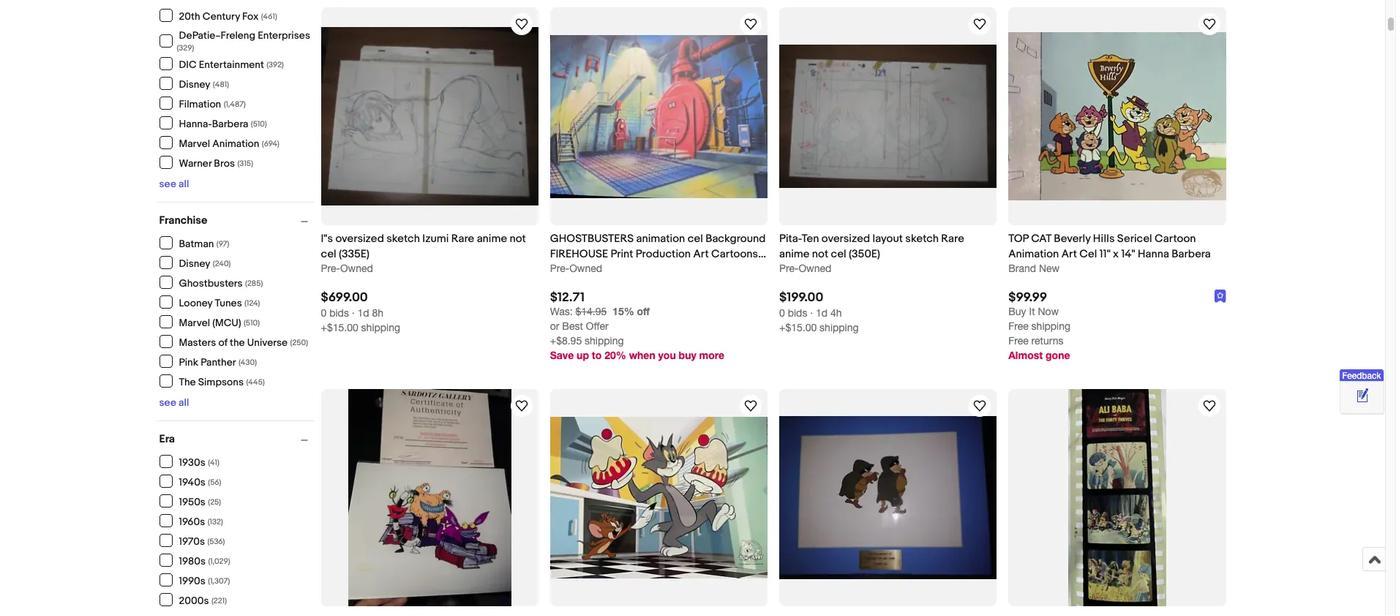 Task type: locate. For each thing, give the bounding box(es) containing it.
top cat beverly hills sericel cartoon animation art cel 11" x 14" hanna barbera brand new
[[1009, 232, 1211, 274]]

1 vertical spatial see all button
[[159, 397, 189, 409]]

owned down (335e)
[[340, 263, 373, 274]]

masters
[[179, 336, 216, 349]]

oversized
[[335, 232, 384, 246], [822, 232, 870, 246]]

1 see all button from the top
[[159, 178, 189, 190]]

0 horizontal spatial rare
[[451, 232, 474, 246]]

barbera up marvel animation (694)
[[212, 117, 248, 130]]

beverly
[[1054, 232, 1091, 246]]

0 horizontal spatial 1d
[[358, 307, 369, 319]]

watch raggedy ann & andy original cel sketch w/ certificate of authenticity! image
[[971, 397, 989, 415]]

franchise button
[[159, 214, 314, 228]]

animation inside 'top cat beverly hills sericel cartoon animation art cel 11" x 14" hanna barbera brand new'
[[1009, 247, 1059, 261]]

1980s
[[179, 555, 206, 568]]

1930s
[[179, 456, 206, 469]]

0 horizontal spatial cel
[[321, 247, 336, 261]]

1 rare from the left
[[451, 232, 474, 246]]

None text field
[[550, 306, 607, 318]]

+$15.00 inside the $199.00 0 bids · 1d 4h +$15.00 shipping
[[779, 322, 817, 334]]

2 disney from the top
[[179, 257, 210, 270]]

0 horizontal spatial oversized
[[335, 232, 384, 246]]

0 down $699.00
[[321, 307, 327, 319]]

shipping down 8h
[[361, 322, 400, 334]]

1 horizontal spatial animation
[[1009, 247, 1059, 261]]

disney (240)
[[179, 257, 231, 270]]

art for cel
[[1062, 247, 1077, 261]]

1990s (1,307)
[[179, 575, 230, 587]]

· inside the $199.00 0 bids · 1d 4h +$15.00 shipping
[[810, 307, 813, 319]]

1 sketch from the left
[[387, 232, 420, 246]]

1d left 8h
[[358, 307, 369, 319]]

1 horizontal spatial pre-
[[550, 263, 570, 274]]

cat
[[1031, 232, 1052, 246]]

cel
[[688, 232, 703, 246], [321, 247, 336, 261], [831, 247, 847, 261]]

not
[[510, 232, 526, 246], [812, 247, 829, 261]]

2 see from the top
[[159, 397, 176, 409]]

0 horizontal spatial anime
[[477, 232, 507, 246]]

era
[[159, 433, 175, 446]]

1 horizontal spatial owned
[[570, 263, 602, 274]]

1 owned from the left
[[340, 263, 373, 274]]

art inside ghostbusters animation cel background firehouse print production art cartoons r1
[[693, 247, 709, 261]]

i"s  oversized sketch  izumi  rare anime not cel (335e) heading
[[321, 232, 526, 261]]

looney
[[179, 297, 212, 309]]

$699.00
[[321, 290, 368, 305]]

gone
[[1046, 349, 1070, 361]]

shipping down 4h
[[820, 322, 859, 334]]

production
[[636, 247, 691, 261]]

1 horizontal spatial rare
[[941, 232, 964, 246]]

1 oversized from the left
[[335, 232, 384, 246]]

1990s
[[179, 575, 206, 587]]

8h
[[372, 307, 384, 319]]

0 horizontal spatial barbera
[[212, 117, 248, 130]]

0 vertical spatial free
[[1009, 320, 1029, 332]]

2 marvel from the top
[[179, 317, 210, 329]]

1 horizontal spatial sketch
[[906, 232, 939, 246]]

2 · from the left
[[810, 307, 813, 319]]

2 oversized from the left
[[822, 232, 870, 246]]

20th
[[179, 10, 200, 22]]

(536)
[[207, 537, 225, 546]]

disney up filmation
[[179, 78, 210, 90]]

owned inside i"s  oversized sketch  izumi  rare anime not cel (335e) pre-owned
[[340, 263, 373, 274]]

0 vertical spatial not
[[510, 232, 526, 246]]

3 owned from the left
[[799, 263, 832, 274]]

sketch
[[387, 232, 420, 246], [906, 232, 939, 246]]

· down $199.00
[[810, 307, 813, 319]]

all for the simpsons
[[179, 397, 189, 409]]

(1,487)
[[224, 99, 246, 109]]

oversized inside pita-ten  oversized layout sketch  rare anime not cel (350e) pre-owned
[[822, 232, 870, 246]]

(510) for marvel (mcu)
[[244, 318, 260, 328]]

0 vertical spatial see
[[159, 178, 176, 190]]

background
[[706, 232, 766, 246]]

marvel for marvel animation
[[179, 137, 210, 150]]

pita-ten  oversized layout sketch  rare anime not cel (350e) image
[[779, 45, 997, 188]]

1 vertical spatial see
[[159, 397, 176, 409]]

1 horizontal spatial art
[[1062, 247, 1077, 261]]

pre- down "firehouse"
[[550, 263, 570, 274]]

offer
[[586, 320, 609, 332]]

1 pre- from the left
[[321, 263, 340, 274]]

0 horizontal spatial art
[[693, 247, 709, 261]]

(694)
[[262, 139, 280, 148]]

watch ghostbusters animation cel background firehouse print production art cartoons r1 image
[[742, 16, 760, 33]]

bids for $699.00
[[329, 307, 349, 319]]

shipping inside buy it now free shipping free returns almost gone
[[1032, 320, 1071, 332]]

cel inside pita-ten  oversized layout sketch  rare anime not cel (350e) pre-owned
[[831, 247, 847, 261]]

(430)
[[239, 358, 257, 367]]

2 sketch from the left
[[906, 232, 939, 246]]

ten
[[802, 232, 819, 246]]

top
[[1009, 232, 1029, 246]]

see up era
[[159, 397, 176, 409]]

see all button for warner
[[159, 178, 189, 190]]

1 horizontal spatial anime
[[779, 247, 810, 261]]

0 horizontal spatial 0
[[321, 307, 327, 319]]

disney for disney (481)
[[179, 78, 210, 90]]

rare inside pita-ten  oversized layout sketch  rare anime not cel (350e) pre-owned
[[941, 232, 964, 246]]

2 owned from the left
[[570, 263, 602, 274]]

+$15.00 inside $699.00 0 bids · 1d 8h +$15.00 shipping
[[321, 322, 358, 334]]

(461)
[[261, 11, 277, 21]]

0 horizontal spatial +$15.00
[[321, 322, 358, 334]]

best
[[562, 320, 583, 332]]

2 see all button from the top
[[159, 397, 189, 409]]

(510) for hanna-barbera
[[251, 119, 267, 128]]

rare right layout
[[941, 232, 964, 246]]

watch pita-ten  oversized layout sketch  rare anime not cel (350e) image
[[971, 16, 989, 33]]

(510) inside the hanna-barbera (510)
[[251, 119, 267, 128]]

shipping down now
[[1032, 320, 1071, 332]]

2 rare from the left
[[941, 232, 964, 246]]

pita-ten  oversized layout sketch  rare anime not cel (350e) heading
[[779, 232, 964, 261]]

$99.99
[[1009, 290, 1047, 305]]

owned down ten
[[799, 263, 832, 274]]

0 horizontal spatial animation
[[212, 137, 259, 150]]

bids down $699.00
[[329, 307, 349, 319]]

+$15.00 down $199.00
[[779, 322, 817, 334]]

2 +$15.00 from the left
[[779, 322, 817, 334]]

barbera down cartoon
[[1172, 247, 1211, 261]]

0 vertical spatial disney
[[179, 78, 210, 90]]

2 art from the left
[[1062, 247, 1077, 261]]

rare right izumi
[[451, 232, 474, 246]]

(510) inside marvel (mcu) (510)
[[244, 318, 260, 328]]

1940s (56)
[[179, 476, 221, 489]]

1 vertical spatial marvel
[[179, 317, 210, 329]]

panther
[[201, 356, 236, 368]]

0 horizontal spatial bids
[[329, 307, 349, 319]]

oversized up (335e)
[[335, 232, 384, 246]]

see all
[[159, 178, 189, 190], [159, 397, 189, 409]]

(335e)
[[339, 247, 370, 261]]

2 horizontal spatial owned
[[799, 263, 832, 274]]

1 see from the top
[[159, 178, 176, 190]]

1 vertical spatial (510)
[[244, 318, 260, 328]]

top cat beverly hills sericel cartoon animation art cel 11" x 14" hanna barbera heading
[[1009, 232, 1211, 261]]

cel right animation
[[688, 232, 703, 246]]

oversized up (350e)
[[822, 232, 870, 246]]

marvel up warner
[[179, 137, 210, 150]]

0 inside $699.00 0 bids · 1d 8h +$15.00 shipping
[[321, 307, 327, 319]]

1 horizontal spatial not
[[812, 247, 829, 261]]

see up franchise at the top left of page
[[159, 178, 176, 190]]

1 horizontal spatial oversized
[[822, 232, 870, 246]]

izumi
[[422, 232, 449, 246]]

1 horizontal spatial bids
[[788, 307, 808, 319]]

0 horizontal spatial sketch
[[387, 232, 420, 246]]

all down warner
[[179, 178, 189, 190]]

bids
[[329, 307, 349, 319], [788, 307, 808, 319]]

it
[[1029, 306, 1035, 318]]

brand
[[1009, 263, 1036, 274]]

hanna
[[1138, 247, 1169, 261]]

· inside $699.00 0 bids · 1d 8h +$15.00 shipping
[[352, 307, 355, 319]]

2 all from the top
[[179, 397, 189, 409]]

tom & jerry sericel cartoon animation art cel 11" x 14" hanna barbera image
[[550, 417, 768, 579]]

0 horizontal spatial not
[[510, 232, 526, 246]]

0 vertical spatial see all button
[[159, 178, 189, 190]]

· for $199.00
[[810, 307, 813, 319]]

0 horizontal spatial owned
[[340, 263, 373, 274]]

marvel down looney
[[179, 317, 210, 329]]

0 vertical spatial all
[[179, 178, 189, 190]]

cel left (350e)
[[831, 247, 847, 261]]

(510) down '(124)'
[[244, 318, 260, 328]]

see all button down 'the'
[[159, 397, 189, 409]]

1 vertical spatial free
[[1009, 335, 1029, 347]]

see all button down warner
[[159, 178, 189, 190]]

cartoons
[[711, 247, 758, 261]]

hills
[[1093, 232, 1115, 246]]

animation down cat
[[1009, 247, 1059, 261]]

r1
[[550, 263, 561, 276]]

art inside 'top cat beverly hills sericel cartoon animation art cel 11" x 14" hanna barbera brand new'
[[1062, 247, 1077, 261]]

watch aaahh!!! real monsters animation cel cartoons nickelodeon limited edition i5 image
[[513, 397, 530, 415]]

free down buy
[[1009, 320, 1029, 332]]

1 +$15.00 from the left
[[321, 322, 358, 334]]

2 horizontal spatial pre-
[[779, 263, 799, 274]]

0 vertical spatial see all
[[159, 178, 189, 190]]

art down beverly
[[1062, 247, 1077, 261]]

1 see all from the top
[[159, 178, 189, 190]]

1d left 4h
[[816, 307, 828, 319]]

2 0 from the left
[[779, 307, 785, 319]]

sketch left izumi
[[387, 232, 420, 246]]

anime inside i"s  oversized sketch  izumi  rare anime not cel (335e) pre-owned
[[477, 232, 507, 246]]

1960s
[[179, 516, 205, 528]]

sketch right layout
[[906, 232, 939, 246]]

4h
[[831, 307, 842, 319]]

disney down batman
[[179, 257, 210, 270]]

bids for $199.00
[[788, 307, 808, 319]]

marvel
[[179, 137, 210, 150], [179, 317, 210, 329]]

2 see all from the top
[[159, 397, 189, 409]]

0 vertical spatial (510)
[[251, 119, 267, 128]]

free up almost
[[1009, 335, 1029, 347]]

buy
[[679, 349, 697, 361]]

pre- inside i"s  oversized sketch  izumi  rare anime not cel (335e) pre-owned
[[321, 263, 340, 274]]

animation
[[636, 232, 685, 246]]

2 1d from the left
[[816, 307, 828, 319]]

simpsons
[[198, 376, 244, 388]]

owned
[[340, 263, 373, 274], [570, 263, 602, 274], [799, 263, 832, 274]]

pita-ten  oversized layout sketch  rare anime not cel (350e) link
[[779, 231, 997, 262]]

disney for disney (240)
[[179, 257, 210, 270]]

pre- down 'pita-'
[[779, 263, 799, 274]]

pre-
[[321, 263, 340, 274], [550, 263, 570, 274], [779, 263, 799, 274]]

(25)
[[208, 497, 221, 507]]

1 0 from the left
[[321, 307, 327, 319]]

century
[[203, 10, 240, 22]]

bids inside $699.00 0 bids · 1d 8h +$15.00 shipping
[[329, 307, 349, 319]]

pre- down (335e)
[[321, 263, 340, 274]]

see all down 'the'
[[159, 397, 189, 409]]

see all down warner
[[159, 178, 189, 190]]

i"s
[[321, 232, 333, 246]]

watch i"s  oversized sketch  izumi  rare anime not cel (335e) image
[[513, 16, 530, 33]]

cartoon
[[1155, 232, 1196, 246]]

shipping up to
[[585, 335, 624, 347]]

$699.00 0 bids · 1d 8h +$15.00 shipping
[[321, 290, 400, 334]]

1 disney from the top
[[179, 78, 210, 90]]

see all button
[[159, 178, 189, 190], [159, 397, 189, 409]]

0 inside the $199.00 0 bids · 1d 4h +$15.00 shipping
[[779, 307, 785, 319]]

ghostbusters (285)
[[179, 277, 263, 289]]

1 vertical spatial all
[[179, 397, 189, 409]]

2 bids from the left
[[788, 307, 808, 319]]

1 art from the left
[[693, 247, 709, 261]]

hanna-
[[179, 117, 212, 130]]

none text field containing was:
[[550, 306, 607, 318]]

2 horizontal spatial cel
[[831, 247, 847, 261]]

rare inside i"s  oversized sketch  izumi  rare anime not cel (335e) pre-owned
[[451, 232, 474, 246]]

art left cartoons
[[693, 247, 709, 261]]

1 vertical spatial disney
[[179, 257, 210, 270]]

tunes
[[215, 297, 242, 309]]

sketch inside pita-ten  oversized layout sketch  rare anime not cel (350e) pre-owned
[[906, 232, 939, 246]]

3 pre- from the left
[[779, 263, 799, 274]]

all down 'the'
[[179, 397, 189, 409]]

see all for warner bros
[[159, 178, 189, 190]]

1 horizontal spatial cel
[[688, 232, 703, 246]]

i"s  oversized sketch  izumi  rare anime not cel (335e) image
[[321, 27, 538, 206]]

1 all from the top
[[179, 178, 189, 190]]

aaahh!!! real monsters animation cel cartoons nickelodeon limited edition i5 image
[[348, 389, 511, 607]]

+$15.00 down $699.00
[[321, 322, 358, 334]]

top cat beverly hills sericel cartoon animation art cel 11" x 14" hanna barbera image
[[1009, 32, 1226, 201]]

1 horizontal spatial 1d
[[816, 307, 828, 319]]

1 horizontal spatial barbera
[[1172, 247, 1211, 261]]

· down $699.00
[[352, 307, 355, 319]]

see for the simpsons
[[159, 397, 176, 409]]

ghostbusters animation cel background firehouse print production art cartoons r1
[[550, 232, 766, 276]]

$199.00
[[779, 290, 824, 305]]

shipping inside the $199.00 0 bids · 1d 4h +$15.00 shipping
[[820, 322, 859, 334]]

1 vertical spatial not
[[812, 247, 829, 261]]

1 horizontal spatial 0
[[779, 307, 785, 319]]

fox
[[242, 10, 259, 22]]

1 vertical spatial barbera
[[1172, 247, 1211, 261]]

raggedy ann & andy original cel sketch w/ certificate of authenticity! image
[[779, 416, 997, 580]]

1 horizontal spatial ·
[[810, 307, 813, 319]]

entertainment
[[199, 58, 264, 71]]

0 vertical spatial anime
[[477, 232, 507, 246]]

owned down "firehouse"
[[570, 263, 602, 274]]

0 horizontal spatial ·
[[352, 307, 355, 319]]

1 · from the left
[[352, 307, 355, 319]]

1 vertical spatial animation
[[1009, 247, 1059, 261]]

animation
[[212, 137, 259, 150], [1009, 247, 1059, 261]]

0 vertical spatial barbera
[[212, 117, 248, 130]]

0 down $199.00
[[779, 307, 785, 319]]

1 horizontal spatial +$15.00
[[779, 322, 817, 334]]

1 bids from the left
[[329, 307, 349, 319]]

animation up (315)
[[212, 137, 259, 150]]

1 vertical spatial anime
[[779, 247, 810, 261]]

1 vertical spatial see all
[[159, 397, 189, 409]]

cel inside ghostbusters animation cel background firehouse print production art cartoons r1
[[688, 232, 703, 246]]

was:
[[550, 306, 573, 318]]

or
[[550, 320, 559, 332]]

you
[[658, 349, 676, 361]]

top cat beverly hills sericel cartoon animation art cel 11" x 14" hanna barbera link
[[1009, 231, 1226, 262]]

0 horizontal spatial pre-
[[321, 263, 340, 274]]

feedback
[[1343, 371, 1381, 381]]

· for $699.00
[[352, 307, 355, 319]]

bids down $199.00
[[788, 307, 808, 319]]

disney
[[179, 78, 210, 90], [179, 257, 210, 270]]

art
[[693, 247, 709, 261], [1062, 247, 1077, 261]]

anime right izumi
[[477, 232, 507, 246]]

returns
[[1032, 335, 1064, 347]]

cel down i"s
[[321, 247, 336, 261]]

1 marvel from the top
[[179, 137, 210, 150]]

bids inside the $199.00 0 bids · 1d 4h +$15.00 shipping
[[788, 307, 808, 319]]

anime down 'pita-'
[[779, 247, 810, 261]]

i"s  oversized sketch  izumi  rare anime not cel (335e) link
[[321, 231, 538, 262]]

$14.95
[[576, 306, 607, 318]]

+$8.95
[[550, 335, 582, 347]]

1 1d from the left
[[358, 307, 369, 319]]

0 vertical spatial marvel
[[179, 137, 210, 150]]

1d inside $699.00 0 bids · 1d 8h +$15.00 shipping
[[358, 307, 369, 319]]

(510) up (694)
[[251, 119, 267, 128]]

hanna-barbera (510)
[[179, 117, 267, 130]]

1d inside the $199.00 0 bids · 1d 4h +$15.00 shipping
[[816, 307, 828, 319]]



Task type: describe. For each thing, give the bounding box(es) containing it.
(1,307)
[[208, 576, 230, 586]]

2000s (221)
[[179, 595, 227, 607]]

not inside i"s  oversized sketch  izumi  rare anime not cel (335e) pre-owned
[[510, 232, 526, 246]]

1950s (25)
[[179, 496, 221, 508]]

20th century fox (461)
[[179, 10, 277, 22]]

ghostbusters animation cel background firehouse print production art cartoons r1 heading
[[550, 232, 766, 276]]

(250)
[[290, 338, 308, 347]]

20%
[[605, 349, 626, 361]]

warner bros (315)
[[179, 157, 253, 169]]

1970s
[[179, 535, 205, 548]]

pink
[[179, 356, 198, 368]]

marvel animation (694)
[[179, 137, 280, 150]]

now
[[1038, 306, 1059, 318]]

barbera inside 'top cat beverly hills sericel cartoon animation art cel 11" x 14" hanna barbera brand new'
[[1172, 247, 1211, 261]]

0 for $699.00
[[321, 307, 327, 319]]

ghostbusters
[[179, 277, 243, 289]]

1d for $199.00
[[816, 307, 828, 319]]

2 free from the top
[[1009, 335, 1029, 347]]

0 vertical spatial animation
[[212, 137, 259, 150]]

when
[[629, 349, 656, 361]]

the simpsons (445)
[[179, 376, 265, 388]]

save
[[550, 349, 574, 361]]

not inside pita-ten  oversized layout sketch  rare anime not cel (350e) pre-owned
[[812, 247, 829, 261]]

shipping inside $12.71 was: $14.95 15% off or best offer +$8.95 shipping save up to 20% when you buy more
[[585, 335, 624, 347]]

$12.71 was: $14.95 15% off or best offer +$8.95 shipping save up to 20% when you buy more
[[550, 290, 725, 361]]

1970s (536)
[[179, 535, 225, 548]]

anime inside pita-ten  oversized layout sketch  rare anime not cel (350e) pre-owned
[[779, 247, 810, 261]]

franchise
[[159, 214, 208, 228]]

(221)
[[211, 596, 227, 606]]

watch top cat beverly hills sericel cartoon animation art cel 11" x 14" hanna barbera image
[[1201, 16, 1218, 33]]

cel
[[1080, 247, 1097, 261]]

batman
[[179, 237, 214, 250]]

2000s
[[179, 595, 209, 607]]

to
[[592, 349, 602, 361]]

warner
[[179, 157, 212, 169]]

ghostbusters animation cel background firehouse print production art cartoons r1 image
[[550, 35, 768, 198]]

pita-
[[779, 232, 802, 246]]

14"
[[1121, 247, 1136, 261]]

buy
[[1009, 306, 1027, 318]]

1 free from the top
[[1009, 320, 1029, 332]]

1940s
[[179, 476, 206, 489]]

see all button for the
[[159, 397, 189, 409]]

looney tunes (124)
[[179, 297, 260, 309]]

off
[[637, 305, 650, 318]]

sketch inside i"s  oversized sketch  izumi  rare anime not cel (335e) pre-owned
[[387, 232, 420, 246]]

print
[[611, 247, 633, 261]]

i"s  oversized sketch  izumi  rare anime not cel (335e) pre-owned
[[321, 232, 526, 274]]

(97)
[[217, 239, 229, 248]]

see all for the simpsons
[[159, 397, 189, 409]]

1960s (132)
[[179, 516, 223, 528]]

ghostbusters
[[550, 232, 634, 246]]

universe
[[247, 336, 288, 349]]

depatie–freleng
[[179, 29, 255, 42]]

the
[[230, 336, 245, 349]]

(350e)
[[849, 247, 880, 261]]

(392)
[[267, 60, 284, 69]]

(481)
[[213, 79, 229, 89]]

pre- inside pita-ten  oversized layout sketch  rare anime not cel (350e) pre-owned
[[779, 263, 799, 274]]

see for warner bros
[[159, 178, 176, 190]]

up
[[577, 349, 589, 361]]

(56)
[[208, 478, 221, 487]]

art for cartoons
[[693, 247, 709, 261]]

almost
[[1009, 349, 1043, 361]]

+$15.00 for $699.00
[[321, 322, 358, 334]]

2 pre- from the left
[[550, 263, 570, 274]]

(285)
[[245, 278, 263, 288]]

firehouse
[[550, 247, 608, 261]]

of
[[218, 336, 228, 349]]

1930s (41)
[[179, 456, 219, 469]]

batman (97)
[[179, 237, 229, 250]]

$199.00 0 bids · 1d 4h +$15.00 shipping
[[779, 290, 859, 334]]

alibaba￼￼￼￼￼ 35mm cells collectible cartoon film strip story time￼ image
[[1069, 389, 1166, 607]]

1d for $699.00
[[358, 307, 369, 319]]

11"
[[1100, 247, 1111, 261]]

new
[[1039, 263, 1060, 274]]

(124)
[[245, 298, 260, 308]]

cel inside i"s  oversized sketch  izumi  rare anime not cel (335e) pre-owned
[[321, 247, 336, 261]]

the
[[179, 376, 196, 388]]

depatie–freleng enterprises (329)
[[177, 29, 310, 53]]

filmation (1,487)
[[179, 98, 246, 110]]

+$15.00 for $199.00
[[779, 322, 817, 334]]

pita-ten  oversized layout sketch  rare anime not cel (350e) pre-owned
[[779, 232, 964, 274]]

layout
[[873, 232, 903, 246]]

pink panther (430)
[[179, 356, 257, 368]]

enterprises
[[258, 29, 310, 42]]

0 for $199.00
[[779, 307, 785, 319]]

(240)
[[213, 259, 231, 268]]

masters of the universe (250)
[[179, 336, 308, 349]]

oversized inside i"s  oversized sketch  izumi  rare anime not cel (335e) pre-owned
[[335, 232, 384, 246]]

shipping inside $699.00 0 bids · 1d 8h +$15.00 shipping
[[361, 322, 400, 334]]

marvel for marvel (mcu)
[[179, 317, 210, 329]]

pre-owned
[[550, 263, 602, 274]]

more
[[699, 349, 725, 361]]

all for warner bros
[[179, 178, 189, 190]]

watch tom & jerry sericel cartoon animation art cel 11" x 14" hanna barbera image
[[742, 397, 760, 415]]

(mcu)
[[212, 317, 241, 329]]

15%
[[613, 305, 634, 318]]

disney (481)
[[179, 78, 229, 90]]

ghostbusters animation cel background firehouse print production art cartoons r1 link
[[550, 231, 768, 276]]

owned inside pita-ten  oversized layout sketch  rare anime not cel (350e) pre-owned
[[799, 263, 832, 274]]

filmation
[[179, 98, 221, 110]]

watch alibaba￼￼￼￼￼ 35mm cells collectible cartoon film strip story time￼ image
[[1201, 397, 1218, 415]]



Task type: vqa. For each thing, say whether or not it's contained in the screenshot.


